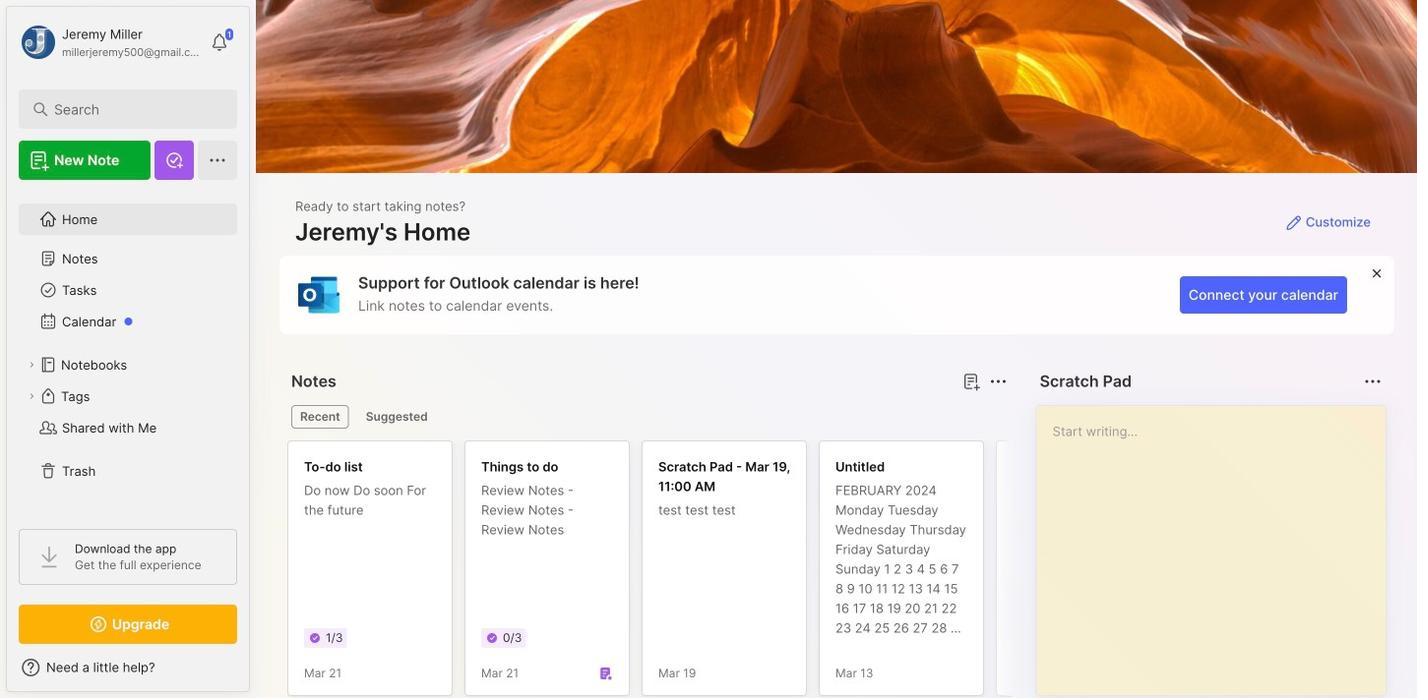 Task type: locate. For each thing, give the bounding box(es) containing it.
0 horizontal spatial tab
[[291, 405, 349, 429]]

none search field inside main element
[[54, 97, 211, 121]]

Start writing… text field
[[1053, 406, 1385, 680]]

tab list
[[291, 405, 1004, 429]]

expand tags image
[[26, 391, 37, 402]]

1 tab from the left
[[291, 405, 349, 429]]

None search field
[[54, 97, 211, 121]]

tree
[[7, 192, 249, 512]]

main element
[[0, 0, 256, 699]]

1 horizontal spatial tab
[[357, 405, 437, 429]]

tab
[[291, 405, 349, 429], [357, 405, 437, 429]]

WHAT'S NEW field
[[7, 652, 249, 684]]

row group
[[287, 441, 1417, 699]]

2 tab from the left
[[357, 405, 437, 429]]



Task type: describe. For each thing, give the bounding box(es) containing it.
Account field
[[19, 23, 201, 62]]

Search text field
[[54, 100, 211, 119]]

click to collapse image
[[248, 662, 263, 686]]

expand notebooks image
[[26, 359, 37, 371]]

tree inside main element
[[7, 192, 249, 512]]



Task type: vqa. For each thing, say whether or not it's contained in the screenshot.
1st "tab" from the right
yes



